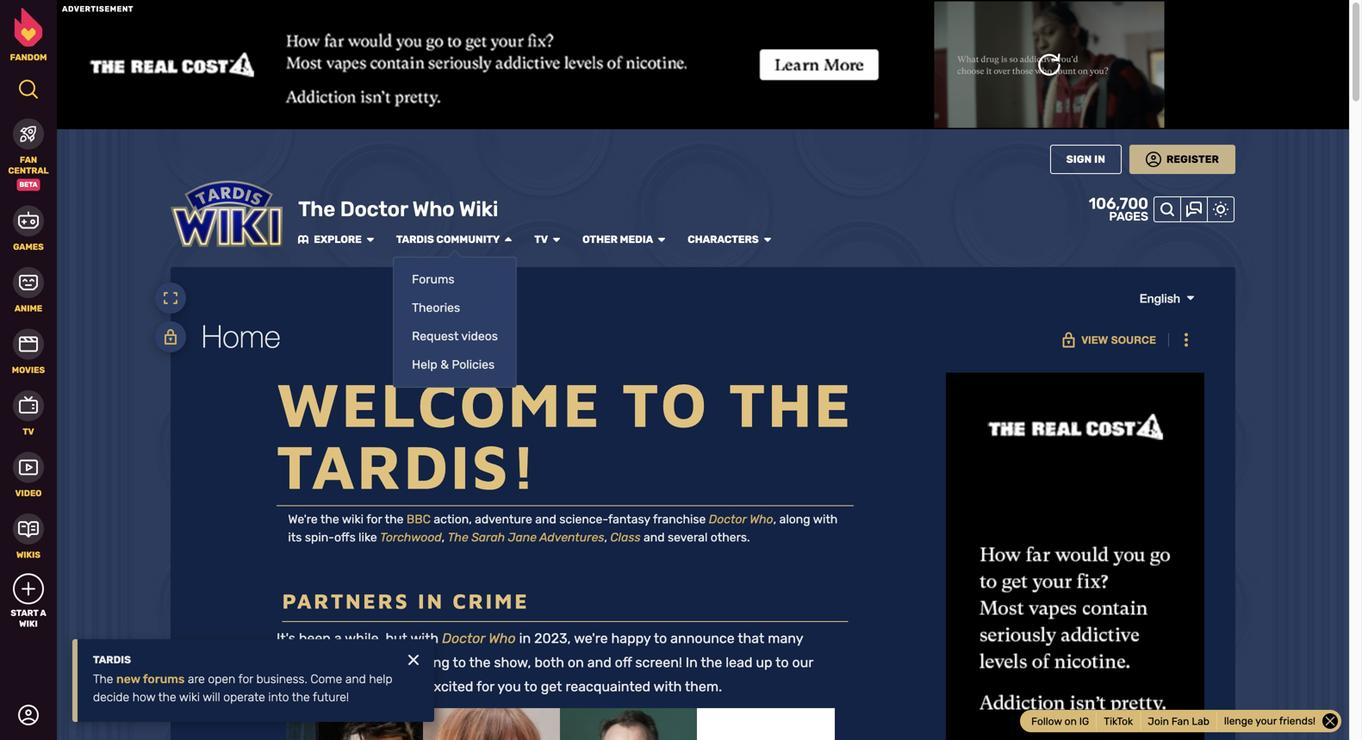 Task type: locate. For each thing, give the bounding box(es) containing it.
are inside in 2023, we're happy to announce that many familiar faces are returning to the show, both on and off screen! in the lead up to our 60th anniversary we're excited for you to get reacquainted with them.
[[366, 654, 386, 671]]

0 horizontal spatial tardis
[[93, 654, 131, 666]]

1 vertical spatial in
[[519, 630, 531, 647]]

to
[[622, 367, 709, 440], [654, 630, 667, 647], [453, 654, 466, 671], [776, 654, 789, 671], [524, 679, 538, 695]]

1 horizontal spatial in
[[519, 630, 531, 647]]

1 vertical spatial tardis
[[93, 654, 131, 666]]

llenge
[[1224, 715, 1254, 727]]

tardis image
[[171, 171, 283, 257]]

0 horizontal spatial a
[[40, 608, 46, 618]]

the down action,
[[448, 530, 469, 545]]

register link
[[1130, 145, 1236, 174]]

a right been
[[334, 630, 342, 647]]

been
[[299, 630, 331, 647]]

and
[[535, 512, 557, 527], [644, 530, 665, 545], [587, 654, 612, 671], [345, 672, 366, 686]]

1 horizontal spatial on
[[1065, 716, 1077, 728]]

, left along
[[774, 512, 777, 527]]

with down screen!
[[654, 679, 682, 695]]

tv left the other
[[534, 234, 548, 246]]

tv link
[[534, 233, 548, 246], [0, 389, 57, 437]]

tiny image right 'community'
[[503, 234, 514, 245]]

offs
[[334, 530, 356, 545]]

1 vertical spatial who
[[750, 512, 774, 527]]

in right sign
[[1095, 153, 1106, 165]]

tiny image right english at the top of the page
[[1186, 293, 1196, 303]]

0 horizontal spatial in
[[686, 654, 698, 671]]

request
[[412, 329, 459, 343]]

1 vertical spatial the
[[448, 530, 469, 545]]

0 vertical spatial who
[[413, 197, 455, 221]]

0 vertical spatial tv link
[[534, 233, 548, 246]]

2 vertical spatial the
[[93, 672, 113, 686]]

and down faces
[[345, 672, 366, 686]]

0 vertical spatial we're
[[574, 630, 608, 647]]

1 vertical spatial with
[[411, 630, 439, 647]]

tiny image left "explore"
[[298, 234, 309, 245]]

tardis for tardis community
[[396, 234, 434, 246]]

0 horizontal spatial are
[[188, 672, 205, 686]]

welcome
[[277, 367, 603, 440]]

0 horizontal spatial on
[[568, 654, 584, 671]]

1 tiny image from the left
[[298, 234, 309, 245]]

0 vertical spatial doctor
[[340, 197, 408, 221]]

doctor up others. at the right bottom
[[709, 512, 747, 527]]

1 vertical spatial fan
[[1172, 716, 1190, 728]]

theories
[[412, 301, 460, 315]]

who
[[413, 197, 455, 221], [750, 512, 774, 527], [489, 630, 516, 647]]

on right both
[[568, 654, 584, 671]]

1 vertical spatial we're
[[389, 679, 423, 695]]

1 vertical spatial doctor
[[709, 512, 747, 527]]

in up it's been a while, but with doctor who
[[418, 589, 445, 613]]

doctor down crime
[[442, 630, 485, 647]]

and inside in 2023, we're happy to announce that many familiar faces are returning to the show, both on and off screen! in the lead up to our 60th anniversary we're excited for you to get reacquainted with them.
[[587, 654, 612, 671]]

1 horizontal spatial fan
[[1172, 716, 1190, 728]]

0 vertical spatial a
[[40, 608, 46, 618]]

adventure
[[475, 512, 532, 527]]

a right 'start' on the left of page
[[40, 608, 46, 618]]

a
[[40, 608, 46, 618], [334, 630, 342, 647]]

tiny image
[[365, 234, 376, 245], [552, 234, 562, 245], [657, 234, 667, 245], [762, 234, 773, 245], [1186, 293, 1196, 303], [408, 655, 419, 665]]

the inside welcome to the tardis!
[[729, 367, 854, 440]]

tiny image right media
[[657, 234, 667, 245]]

advertisement
[[62, 4, 134, 14]]

0 vertical spatial in
[[1095, 153, 1106, 165]]

0 horizontal spatial wiki
[[19, 619, 38, 629]]

search [ctrl-option-f] image
[[18, 79, 39, 100]]

returning
[[390, 654, 450, 671]]

2 horizontal spatial who
[[750, 512, 774, 527]]

the up explore link
[[298, 197, 335, 221]]

1 vertical spatial tv
[[23, 427, 34, 437]]

2 vertical spatial who
[[489, 630, 516, 647]]

tardis community
[[396, 234, 500, 246]]

who up show,
[[489, 630, 516, 647]]

, inside ", along with its spin-offs like"
[[774, 512, 777, 527]]

0 vertical spatial fan
[[20, 155, 37, 165]]

0 horizontal spatial wiki
[[179, 690, 200, 704]]

media
[[620, 234, 653, 246]]

1 horizontal spatial tardis
[[396, 234, 434, 246]]

for
[[366, 512, 382, 527], [238, 672, 253, 686], [477, 679, 495, 695]]

tv inside 'fandom navigation' "element"
[[23, 427, 34, 437]]

1 horizontal spatial for
[[366, 512, 382, 527]]

1 vertical spatial are
[[188, 672, 205, 686]]

0 horizontal spatial tv
[[23, 427, 34, 437]]

our
[[792, 654, 814, 671]]

2 vertical spatial doctor
[[442, 630, 485, 647]]

show,
[[494, 654, 531, 671]]

ig
[[1080, 716, 1089, 728]]

for left you
[[477, 679, 495, 695]]

tardis for tardis
[[93, 654, 131, 666]]

follow on ig
[[1032, 716, 1089, 728]]

tiny image left the other
[[552, 234, 562, 245]]

for up like
[[366, 512, 382, 527]]

reacquainted
[[566, 679, 651, 695]]

view
[[1082, 334, 1108, 346]]

advertisement region
[[57, 0, 1350, 129], [946, 373, 1205, 740]]

fandom
[[10, 52, 47, 62]]

who left along
[[750, 512, 774, 527]]

the for the doctor who wiki
[[298, 197, 335, 221]]

for up operate
[[238, 672, 253, 686]]

2 horizontal spatial ,
[[774, 512, 777, 527]]

get
[[541, 679, 562, 695]]

request videos
[[412, 329, 498, 343]]

pages
[[1109, 209, 1149, 224]]

wiki
[[342, 512, 364, 527], [179, 690, 200, 704]]

russell t davies image
[[560, 708, 698, 740]]

0 horizontal spatial who
[[413, 197, 455, 221]]

who up tardis community link
[[413, 197, 455, 221]]

0 horizontal spatial doctor
[[340, 197, 408, 221]]

partners in crime
[[282, 589, 530, 613]]

bad wolf productions (11 kb) image
[[697, 708, 835, 740]]

1 vertical spatial wiki
[[19, 619, 38, 629]]

1 horizontal spatial ,
[[604, 530, 607, 545]]

doctor who link
[[709, 512, 774, 527], [442, 630, 516, 647]]

fan left lab
[[1172, 716, 1190, 728]]

the up decide
[[93, 672, 113, 686]]

join
[[1148, 716, 1169, 728]]

on inside in 2023, we're happy to announce that many familiar faces are returning to the show, both on and off screen! in the lead up to our 60th anniversary we're excited for you to get reacquainted with them.
[[568, 654, 584, 671]]

wiki inside are open for business. come and help decide how the wiki will operate into the future!
[[179, 690, 200, 704]]

0 horizontal spatial doctor who link
[[442, 630, 516, 647]]

, down action,
[[442, 530, 445, 545]]

with right along
[[813, 512, 838, 527]]

spin-
[[305, 530, 334, 545]]

we're right 2023,
[[574, 630, 608, 647]]

wiki inside start a wiki
[[19, 619, 38, 629]]

them.
[[685, 679, 722, 695]]

tardis
[[396, 234, 434, 246], [93, 654, 131, 666]]

fandom navigation element
[[0, 8, 57, 630]]

tardis up "new"
[[93, 654, 131, 666]]

0 vertical spatial are
[[366, 654, 386, 671]]

tiny image
[[298, 234, 309, 245], [503, 234, 514, 245]]

wiki left the will at left bottom
[[179, 690, 200, 704]]

games
[[13, 242, 44, 252]]

on inside follow on ig "link"
[[1065, 716, 1077, 728]]

1 vertical spatial a
[[334, 630, 342, 647]]

fan up central
[[20, 155, 37, 165]]

0 horizontal spatial the
[[93, 672, 113, 686]]

operate
[[223, 690, 265, 704]]

partners
[[282, 589, 410, 613]]

0 horizontal spatial we're
[[389, 679, 423, 695]]

wiki up 'community'
[[459, 197, 498, 221]]

0 horizontal spatial fan
[[20, 155, 37, 165]]

2 horizontal spatial for
[[477, 679, 495, 695]]

0 horizontal spatial tiny image
[[298, 234, 309, 245]]

1 vertical spatial wiki
[[179, 690, 200, 704]]

doctor up "explore"
[[340, 197, 408, 221]]

the new forums
[[93, 672, 185, 686]]

class
[[610, 530, 641, 545]]

sign
[[1067, 153, 1092, 165]]

tv link left the other
[[534, 233, 548, 246]]

tv
[[534, 234, 548, 246], [23, 427, 34, 437]]

0 horizontal spatial tv link
[[0, 389, 57, 437]]

we're
[[574, 630, 608, 647], [389, 679, 423, 695]]

the doctor who wiki link
[[298, 196, 498, 222]]

help
[[369, 672, 393, 686]]

are
[[366, 654, 386, 671], [188, 672, 205, 686]]

excited
[[426, 679, 473, 695]]

1 vertical spatial in
[[686, 654, 698, 671]]

tiktok
[[1104, 716, 1133, 728]]

2 vertical spatial with
[[654, 679, 682, 695]]

0 vertical spatial wiki
[[342, 512, 364, 527]]

home
[[202, 318, 281, 354]]

beta
[[19, 181, 37, 189]]

start a wiki link
[[0, 573, 57, 630]]

in
[[418, 589, 445, 613], [519, 630, 531, 647]]

1 horizontal spatial with
[[654, 679, 682, 695]]

on
[[568, 654, 584, 671], [1065, 716, 1077, 728]]

0 vertical spatial in
[[418, 589, 445, 613]]

donna noble image
[[423, 708, 561, 740]]

wiki up offs
[[342, 512, 364, 527]]

0 vertical spatial tardis
[[396, 234, 434, 246]]

0 vertical spatial with
[[813, 512, 838, 527]]

0 vertical spatial tv
[[534, 234, 548, 246]]

0 vertical spatial on
[[568, 654, 584, 671]]

tiny image right "explore"
[[365, 234, 376, 245]]

forums
[[143, 672, 185, 686]]

are up the will at left bottom
[[188, 672, 205, 686]]

1 vertical spatial on
[[1065, 716, 1077, 728]]

1 horizontal spatial wiki
[[342, 512, 364, 527]]

on left the ig
[[1065, 716, 1077, 728]]

, left class
[[604, 530, 607, 545]]

tv link down movies
[[0, 389, 57, 437]]

in inside in 2023, we're happy to announce that many familiar faces are returning to the show, both on and off screen! in the lead up to our 60th anniversary we're excited for you to get reacquainted with them.
[[686, 654, 698, 671]]

1 horizontal spatial doctor
[[442, 630, 485, 647]]

the sarah jane adventures link
[[448, 530, 604, 545]]

0 vertical spatial doctor who link
[[709, 512, 774, 527]]

1 horizontal spatial who
[[489, 630, 516, 647]]

1 horizontal spatial are
[[366, 654, 386, 671]]

request videos link
[[404, 322, 506, 351]]

are open for business. come and help decide how the wiki will operate into the future!
[[93, 672, 393, 704]]

llenge your friends! link
[[1224, 715, 1316, 727]]

we're down returning
[[389, 679, 423, 695]]

0 horizontal spatial for
[[238, 672, 253, 686]]

2 horizontal spatial doctor
[[709, 512, 747, 527]]

start a wiki
[[11, 608, 46, 629]]

the
[[729, 367, 854, 440], [320, 512, 339, 527], [385, 512, 404, 527], [469, 654, 491, 671], [701, 654, 722, 671], [158, 690, 176, 704], [292, 690, 310, 704]]

tv up video link
[[23, 427, 34, 437]]

in up show,
[[519, 630, 531, 647]]

with up returning
[[411, 630, 439, 647]]

0 vertical spatial the
[[298, 197, 335, 221]]

and up torchwood , the sarah jane adventures , class and several others.
[[535, 512, 557, 527]]

1 horizontal spatial in
[[1095, 153, 1106, 165]]

and left off
[[587, 654, 612, 671]]

1 vertical spatial doctor who link
[[442, 630, 516, 647]]

0 vertical spatial wiki
[[459, 197, 498, 221]]

wiki down 'start' on the left of page
[[19, 619, 38, 629]]

doctor
[[340, 197, 408, 221], [709, 512, 747, 527], [442, 630, 485, 647]]

in down announce
[[686, 654, 698, 671]]

up
[[756, 654, 773, 671]]

2 horizontal spatial with
[[813, 512, 838, 527]]

1 horizontal spatial the
[[298, 197, 335, 221]]

doctor who link up others. at the right bottom
[[709, 512, 774, 527]]

2 horizontal spatial the
[[448, 530, 469, 545]]

we're the wiki for the bbc action, adventure and science-fantasy franchise doctor who
[[288, 512, 774, 527]]

view source
[[1082, 334, 1156, 346]]

106,700
[[1089, 194, 1149, 213]]

bbc
[[407, 512, 431, 527]]

tardis down the doctor who wiki link
[[396, 234, 434, 246]]

are up help
[[366, 654, 386, 671]]

1 horizontal spatial a
[[334, 630, 342, 647]]

1 horizontal spatial tiny image
[[503, 234, 514, 245]]

doctor who link down crime
[[442, 630, 516, 647]]



Task type: describe. For each thing, give the bounding box(es) containing it.
happy
[[611, 630, 651, 647]]

characters
[[688, 234, 759, 246]]

fandom link
[[0, 8, 57, 62]]

help & policies link
[[404, 351, 506, 379]]

view source image
[[163, 329, 178, 345]]

help & policies
[[412, 358, 495, 372]]

1 horizontal spatial wiki
[[459, 197, 498, 221]]

0 horizontal spatial ,
[[442, 530, 445, 545]]

we're
[[288, 512, 318, 527]]

1 vertical spatial advertisement region
[[946, 373, 1205, 740]]

follow on ig link
[[1025, 712, 1097, 731]]

who inside the doctor who wiki link
[[413, 197, 455, 221]]

policies
[[452, 358, 495, 372]]

tiny image inside explore link
[[298, 234, 309, 245]]

join fan lab link
[[1141, 712, 1218, 731]]

welcome to the tardis!
[[277, 367, 854, 502]]

106,700 pages
[[1089, 194, 1149, 224]]

60th anniversary link
[[277, 679, 386, 695]]

tiny image right the characters link on the right of page
[[762, 234, 773, 245]]

for inside are open for business. come and help decide how the wiki will operate into the future!
[[238, 672, 253, 686]]

other media
[[583, 234, 653, 246]]

how
[[133, 690, 155, 704]]

and inside are open for business. come and help decide how the wiki will operate into the future!
[[345, 672, 366, 686]]

other
[[583, 234, 618, 246]]

for inside in 2023, we're happy to announce that many familiar faces are returning to the show, both on and off screen! in the lead up to our 60th anniversary we're excited for you to get reacquainted with them.
[[477, 679, 495, 695]]

are inside are open for business. come and help decide how the wiki will operate into the future!
[[188, 672, 205, 686]]

with inside ", along with its spin-offs like"
[[813, 512, 838, 527]]

jane
[[508, 530, 537, 545]]

torchwood
[[380, 530, 442, 545]]

its
[[288, 530, 302, 545]]

franchise
[[653, 512, 706, 527]]

along
[[780, 512, 811, 527]]

anime
[[15, 303, 42, 314]]

and right class
[[644, 530, 665, 545]]

new
[[116, 672, 140, 686]]

but
[[386, 630, 408, 647]]

1 horizontal spatial tv link
[[534, 233, 548, 246]]

central
[[8, 165, 49, 176]]

others.
[[711, 530, 750, 545]]

forums link
[[404, 265, 506, 294]]

many
[[768, 630, 803, 647]]

to inside welcome to the tardis!
[[622, 367, 709, 440]]

1 horizontal spatial we're
[[574, 630, 608, 647]]

the doctor who wiki
[[298, 197, 498, 221]]

theories link
[[404, 294, 506, 322]]

lab
[[1192, 716, 1210, 728]]

video
[[15, 488, 42, 499]]

1 horizontal spatial tv
[[534, 234, 548, 246]]

view source link
[[1051, 324, 1167, 355]]

lead
[[726, 654, 753, 671]]

friends!
[[1279, 715, 1316, 727]]

screen!
[[635, 654, 682, 671]]

llenge your friends!
[[1224, 715, 1316, 727]]

2 tiny image from the left
[[503, 234, 514, 245]]

follow
[[1032, 716, 1062, 728]]

fan inside 'fan central beta'
[[20, 155, 37, 165]]

both
[[535, 654, 564, 671]]

the for the new forums
[[93, 672, 113, 686]]

like
[[359, 530, 377, 545]]

small image
[[21, 581, 36, 597]]

source
[[1111, 334, 1156, 346]]

tiny image down it's been a while, but with doctor who
[[408, 655, 419, 665]]

games link
[[0, 204, 57, 252]]

sign in
[[1067, 153, 1106, 165]]

explore link
[[298, 233, 362, 246]]

video link
[[0, 450, 57, 499]]

help
[[412, 358, 438, 372]]

movies
[[12, 365, 45, 375]]

&
[[441, 358, 449, 372]]

a inside start a wiki
[[40, 608, 46, 618]]

in 2023, we're happy to announce that many familiar faces are returning to the show, both on and off screen! in the lead up to our 60th anniversary we're excited for you to get reacquainted with them.
[[277, 630, 814, 695]]

0 horizontal spatial in
[[418, 589, 445, 613]]

movies link
[[0, 327, 57, 376]]

videos
[[461, 329, 498, 343]]

it's
[[277, 630, 296, 647]]

explore
[[314, 234, 362, 246]]

collapse image
[[1323, 714, 1338, 729]]

60th
[[277, 679, 307, 695]]

anime link
[[0, 265, 57, 314]]

in inside in 2023, we're happy to announce that many familiar faces are returning to the show, both on and off screen! in the lead up to our 60th anniversary we're excited for you to get reacquainted with them.
[[519, 630, 531, 647]]

sign in link
[[1050, 145, 1122, 174]]

business.
[[256, 672, 307, 686]]

torchwood link
[[380, 530, 442, 545]]

forums
[[412, 272, 455, 287]]

, along with its spin-offs like
[[288, 512, 838, 545]]

will
[[203, 690, 220, 704]]

anniversary
[[311, 679, 386, 695]]

0 vertical spatial advertisement region
[[57, 0, 1350, 129]]

it's been a while, but with doctor who
[[277, 630, 516, 647]]

wikis
[[16, 550, 41, 560]]

join fan lab
[[1148, 716, 1210, 728]]

the doctor image
[[286, 708, 424, 740]]

bbc link
[[407, 512, 431, 527]]

come
[[311, 672, 342, 686]]

fantasy
[[608, 512, 650, 527]]

1 horizontal spatial doctor who link
[[709, 512, 774, 527]]

0 horizontal spatial with
[[411, 630, 439, 647]]

tardis community link
[[396, 233, 500, 246]]

with inside in 2023, we're happy to announce that many familiar faces are returning to the show, both on and off screen! in the lead up to our 60th anniversary we're excited for you to get reacquainted with them.
[[654, 679, 682, 695]]

announce
[[671, 630, 735, 647]]

expand image
[[163, 290, 178, 306]]

1 vertical spatial tv link
[[0, 389, 57, 437]]

2023,
[[534, 630, 571, 647]]

you
[[498, 679, 521, 695]]

that
[[738, 630, 765, 647]]

english
[[1140, 291, 1181, 305]]

torchwood , the sarah jane adventures , class and several others.
[[380, 530, 750, 545]]



Task type: vqa. For each thing, say whether or not it's contained in the screenshot.
the left In
yes



